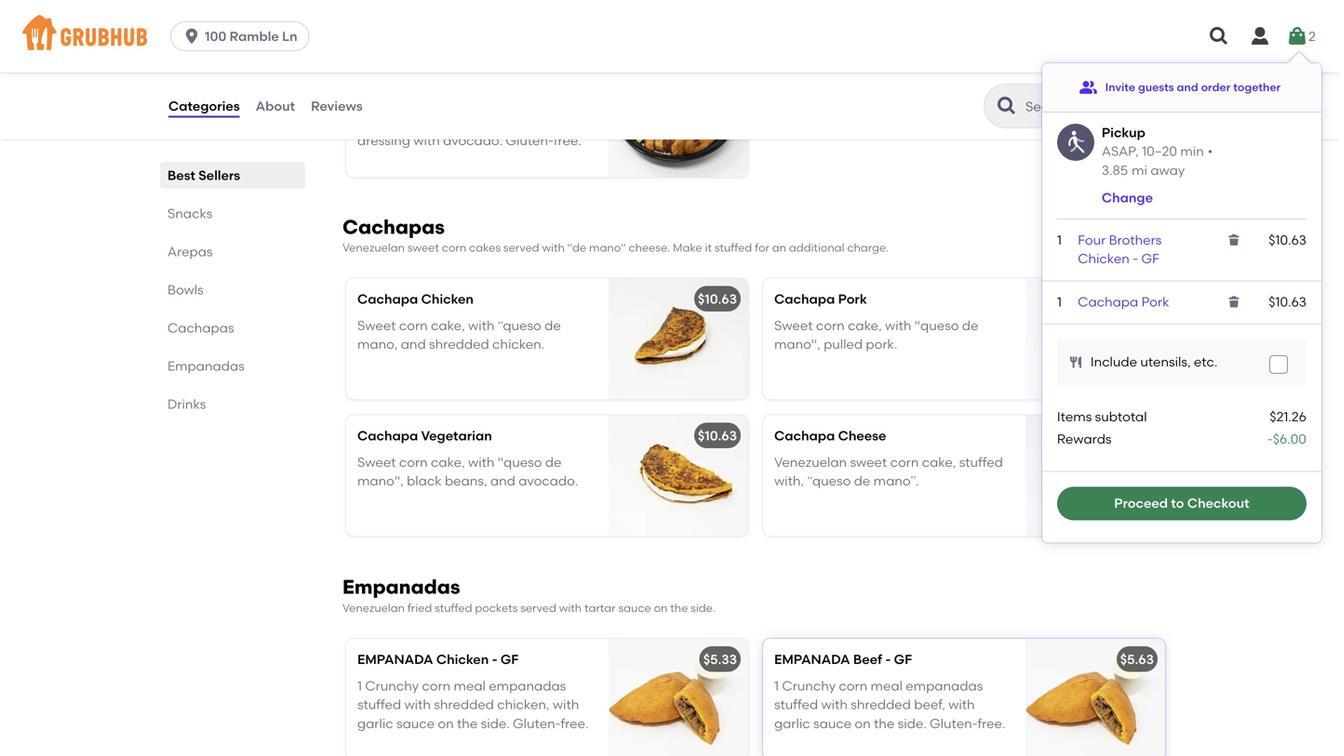 Task type: describe. For each thing, give the bounding box(es) containing it.
change button
[[1102, 189, 1154, 208]]

cachapa for sweet corn cake, with "queso de mano", black beans, and avocado.
[[358, 428, 418, 444]]

sweet inside the cachapas venezuelan sweet corn cakes served with "de mano" cheese. make it stuffed for an additional charge.
[[408, 241, 439, 255]]

reviews
[[311, 98, 363, 114]]

sweet inside venezuelan sweet corn cake, stuffed with, "queso de mano".
[[851, 455, 888, 471]]

items
[[1058, 409, 1092, 425]]

- for $11.63
[[436, 69, 441, 84]]

to
[[1172, 496, 1185, 512]]

corn inside 1 crunchy corn meal empanadas stuffed with shredded beef, with garlic sauce on the side. gluten-free.
[[839, 679, 868, 694]]

proceed to checkout
[[1115, 496, 1250, 512]]

mano,
[[358, 337, 398, 353]]

$5.33
[[704, 652, 737, 668]]

with inside the cachapas venezuelan sweet corn cakes served with "de mano" cheese. make it stuffed for an additional charge.
[[542, 241, 565, 255]]

cachapas for cachapas
[[168, 320, 234, 336]]

cachapa for venezuelan sweet corn cake, stuffed with, "queso de mano".
[[775, 428, 835, 444]]

stuffed inside venezuelan sweet corn cake, stuffed with, "queso de mano".
[[960, 455, 1004, 471]]

gf for fresh cabbage, black beans, avocado, sweet plantains, tomato, dressing with avocado. gluten-free.
[[444, 69, 462, 84]]

for
[[755, 241, 770, 255]]

cheese
[[839, 428, 887, 444]]

corn inside sweet corn cake, with "queso de mano, and shredded chicken.
[[399, 318, 428, 334]]

proceed
[[1115, 496, 1169, 512]]

pork inside tooltip
[[1142, 294, 1170, 310]]

invite guests and order together button
[[1080, 71, 1281, 104]]

ramble
[[230, 28, 279, 44]]

•
[[1208, 143, 1213, 159]]

the for 1 crunchy corn meal empanadas stuffed with shredded chicken, with garlic sauce on the side. gluten-free.
[[457, 716, 478, 732]]

cachapa for sweet corn cake, with "queso de mano, and shredded chicken.
[[358, 292, 418, 307]]

with right beef,
[[949, 697, 975, 713]]

cachapa for sweet corn cake, with "queso de mano", pulled pork.
[[775, 292, 835, 307]]

categories
[[169, 98, 240, 114]]

with inside sweet corn cake, with "queso de mano", black beans, and avocado.
[[468, 455, 495, 471]]

cabbage,
[[394, 95, 456, 111]]

four brothers chicken - gf link
[[1078, 232, 1162, 267]]

- down $21.26
[[1268, 432, 1274, 447]]

rewards
[[1058, 432, 1112, 447]]

additional
[[789, 241, 845, 255]]

min
[[1181, 143, 1205, 159]]

brothers
[[1110, 232, 1162, 248]]

cheese.
[[629, 241, 671, 255]]

and inside button
[[1177, 80, 1199, 94]]

10–20
[[1143, 143, 1178, 159]]

subtotal
[[1096, 409, 1148, 425]]

on for 1 crunchy corn meal empanadas stuffed with shredded beef, with garlic sauce on the side. gluten-free.
[[855, 716, 871, 732]]

0 horizontal spatial cachapa pork
[[775, 292, 868, 307]]

make
[[673, 241, 703, 255]]

ln
[[282, 28, 298, 44]]

invite
[[1106, 80, 1136, 94]]

include utensils, etc.
[[1091, 354, 1218, 370]]

free. for empanada beef - gf
[[978, 716, 1006, 732]]

1 inside 1 crunchy corn meal empanadas stuffed with shredded beef, with garlic sauce on the side. gluten-free.
[[775, 679, 779, 694]]

plantains,
[[460, 114, 523, 130]]

100 ramble ln
[[205, 28, 298, 44]]

snacks
[[168, 206, 213, 222]]

chicken,
[[497, 697, 550, 713]]

venezuelan inside venezuelan sweet corn cake, stuffed with, "queso de mano".
[[775, 455, 847, 471]]

chicken.
[[493, 337, 545, 353]]

chicken inside four brothers chicken - gf
[[1078, 251, 1130, 267]]

empanada beef - gf
[[775, 652, 912, 668]]

sauce for 1 crunchy corn meal empanadas stuffed with shredded beef, with garlic sauce on the side. gluten-free.
[[814, 716, 852, 732]]

cachapa vegetarian
[[358, 428, 492, 444]]

search icon image
[[996, 95, 1019, 117]]

2
[[1309, 28, 1316, 44]]

mano".
[[874, 474, 919, 490]]

bowl
[[402, 69, 433, 84]]

$10.63 for sweet corn cake, with "queso de mano", pulled pork.
[[1115, 292, 1155, 307]]

sweet for sweet corn cake, with "queso de mano", pulled pork.
[[775, 318, 813, 334]]

Search Four Brothers search field
[[1024, 98, 1167, 115]]

chicken for empanadas
[[437, 652, 489, 668]]

-$6.00
[[1268, 432, 1307, 447]]

shredded for empanada beef - gf
[[851, 697, 911, 713]]

utensils,
[[1141, 354, 1191, 370]]

gf for 1 crunchy corn meal empanadas stuffed with shredded beef, with garlic sauce on the side. gluten-free.
[[894, 652, 912, 668]]

$5.63
[[1121, 652, 1155, 668]]

venezuelan for empanadas
[[343, 602, 405, 616]]

side. for 1 crunchy corn meal empanadas stuffed with shredded beef, with garlic sauce on the side. gluten-free.
[[898, 716, 927, 732]]

$10.63 for sweet corn cake, with "queso de mano", black beans, and avocado.
[[698, 428, 737, 444]]

served for empanadas
[[521, 602, 557, 616]]

mi
[[1132, 162, 1148, 178]]

cachapa inside tooltip
[[1078, 294, 1139, 310]]

svg image left 2 button
[[1250, 25, 1272, 47]]

1 inside 1 crunchy corn meal empanadas stuffed with shredded chicken, with garlic sauce on the side. gluten-free.
[[358, 679, 362, 694]]

sauce for 1 crunchy corn meal empanadas stuffed with shredded chicken, with garlic sauce on the side. gluten-free.
[[397, 716, 435, 732]]

avocado. for sweet
[[443, 133, 503, 149]]

- for $5.33
[[492, 652, 498, 668]]

shredded inside sweet corn cake, with "queso de mano, and shredded chicken.
[[429, 337, 489, 353]]

stuffed inside empanadas venezuelan fried stuffed pockets served with tartar sauce on the side.
[[435, 602, 473, 616]]

crunchy for 1 crunchy corn meal empanadas stuffed with shredded chicken, with garlic sauce on the side. gluten-free.
[[365, 679, 419, 694]]

gf inside four brothers chicken - gf
[[1142, 251, 1160, 267]]

side. inside empanadas venezuelan fried stuffed pockets served with tartar sauce on the side.
[[691, 602, 716, 616]]

with right chicken,
[[553, 697, 579, 713]]

best sellers
[[168, 168, 240, 183]]

with,
[[775, 474, 804, 490]]

an
[[773, 241, 787, 255]]

sweet corn cake, with "queso de mano", pulled pork.
[[775, 318, 979, 353]]

2 button
[[1287, 20, 1316, 53]]

avocado,
[[358, 114, 417, 130]]

sweet for sweet corn cake, with "queso de mano, and shredded chicken.
[[358, 318, 396, 334]]

stuffed inside 1 crunchy corn meal empanadas stuffed with shredded beef, with garlic sauce on the side. gluten-free.
[[775, 697, 819, 713]]

and inside sweet corn cake, with "queso de mano, and shredded chicken.
[[401, 337, 426, 353]]

beef,
[[915, 697, 946, 713]]

gf for 1 crunchy corn meal empanadas stuffed with shredded chicken, with garlic sauce on the side. gluten-free.
[[501, 652, 519, 668]]

served for cachapas
[[504, 241, 540, 255]]

cachapa cheese
[[775, 428, 887, 444]]

checkout
[[1188, 496, 1250, 512]]

cachapa pork link
[[1078, 294, 1170, 310]]

charge.
[[848, 241, 889, 255]]

fresh
[[358, 95, 391, 111]]

empanadas venezuelan fried stuffed pockets served with tartar sauce on the side.
[[343, 576, 716, 616]]

drinks
[[168, 397, 206, 412]]

invite guests and order together
[[1106, 80, 1281, 94]]

$10.63 for sweet corn cake, with "queso de mano, and shredded chicken.
[[698, 292, 737, 307]]

change
[[1102, 190, 1154, 206]]

away
[[1151, 162, 1185, 178]]

free. inside fresh cabbage, black beans, avocado, sweet plantains, tomato, dressing with avocado. gluten-free.
[[554, 133, 582, 149]]

cake, for beans,
[[431, 455, 465, 471]]

shredded for empanada chicken - gf
[[434, 697, 494, 713]]

- for $5.63
[[886, 652, 891, 668]]

cachapa vegetarian image
[[609, 416, 749, 537]]

cachapa chicken
[[358, 292, 474, 307]]

$21.26
[[1270, 409, 1307, 425]]

tartar
[[585, 602, 616, 616]]

cachapa chicken image
[[609, 279, 749, 400]]

beans, inside fresh cabbage, black beans, avocado, sweet plantains, tomato, dressing with avocado. gluten-free.
[[497, 95, 540, 111]]

empanada for empanada chicken - gf
[[358, 652, 433, 668]]

1 crunchy corn meal empanadas stuffed with shredded beef, with garlic sauce on the side. gluten-free.
[[775, 679, 1006, 732]]

asap,
[[1102, 143, 1139, 159]]

1 left cachapa pork link
[[1058, 294, 1062, 310]]

etc.
[[1195, 354, 1218, 370]]

vegetarian
[[421, 428, 492, 444]]

with inside sweet corn cake, with "queso de mano", pulled pork.
[[885, 318, 912, 334]]

about
[[256, 98, 295, 114]]

cachapas venezuelan sweet corn cakes served with "de mano" cheese. make it stuffed for an additional charge.
[[343, 215, 889, 255]]

de for sweet corn cake, with "queso de mano", pulled pork.
[[963, 318, 979, 334]]

the for 1 crunchy corn meal empanadas stuffed with shredded beef, with garlic sauce on the side. gluten-free.
[[874, 716, 895, 732]]

de for sweet corn cake, with "queso de mano", black beans, and avocado.
[[545, 455, 562, 471]]

empanadas for beef,
[[906, 679, 984, 694]]

with down empanada beef - gf
[[822, 697, 848, 713]]

cake, inside venezuelan sweet corn cake, stuffed with, "queso de mano".
[[922, 455, 957, 471]]

venezuelan for cachapas
[[343, 241, 405, 255]]

empanada chicken - gf
[[358, 652, 519, 668]]

about button
[[255, 73, 296, 140]]

tooltip containing pickup
[[1043, 52, 1322, 543]]

order
[[1202, 80, 1231, 94]]

proceed to checkout button
[[1058, 487, 1307, 521]]

garlic for 1 crunchy corn meal empanadas stuffed with shredded beef, with garlic sauce on the side. gluten-free.
[[775, 716, 811, 732]]

$11.63
[[701, 69, 737, 84]]

fried
[[408, 602, 432, 616]]

de for sweet corn cake, with "queso de mano, and shredded chicken.
[[545, 318, 561, 334]]

it
[[705, 241, 712, 255]]

cachapas for cachapas venezuelan sweet corn cakes served with "de mano" cheese. make it stuffed for an additional charge.
[[343, 215, 445, 239]]



Task type: locate. For each thing, give the bounding box(es) containing it.
0 horizontal spatial empanadas
[[168, 358, 245, 374]]

shredded left chicken.
[[429, 337, 489, 353]]

1 horizontal spatial beans,
[[497, 95, 540, 111]]

together
[[1234, 80, 1281, 94]]

2 meal from the left
[[871, 679, 903, 694]]

mano"
[[589, 241, 626, 255]]

1 meal from the left
[[454, 679, 486, 694]]

gf right bowl at top
[[444, 69, 462, 84]]

corn down empanada beef - gf
[[839, 679, 868, 694]]

de inside sweet corn cake, with "queso de mano", black beans, and avocado.
[[545, 455, 562, 471]]

"de
[[568, 241, 587, 255]]

1 vertical spatial mano",
[[358, 474, 404, 490]]

meal
[[454, 679, 486, 694], [871, 679, 903, 694]]

svg image inside 100 ramble ln button
[[183, 27, 201, 46]]

2 empanadas from the left
[[906, 679, 984, 694]]

gluten- down chicken,
[[513, 716, 561, 732]]

on inside empanadas venezuelan fried stuffed pockets served with tartar sauce on the side.
[[654, 602, 668, 616]]

sweet inside sweet corn cake, with "queso de mano", pulled pork.
[[775, 318, 813, 334]]

1 down empanada beef - gf
[[775, 679, 779, 694]]

0 vertical spatial served
[[504, 241, 540, 255]]

sweet for sweet corn cake, with "queso de mano", black beans, and avocado.
[[358, 455, 396, 471]]

with
[[414, 133, 440, 149], [542, 241, 565, 255], [468, 318, 495, 334], [885, 318, 912, 334], [468, 455, 495, 471], [559, 602, 582, 616], [405, 697, 431, 713], [553, 697, 579, 713], [822, 697, 848, 713], [949, 697, 975, 713]]

"queso inside sweet corn cake, with "queso de mano", black beans, and avocado.
[[498, 455, 542, 471]]

sweet inside sweet corn cake, with "queso de mano, and shredded chicken.
[[358, 318, 396, 334]]

0 vertical spatial beans,
[[497, 95, 540, 111]]

free.
[[554, 133, 582, 149], [561, 716, 589, 732], [978, 716, 1006, 732]]

1 horizontal spatial meal
[[871, 679, 903, 694]]

cake, inside sweet corn cake, with "queso de mano, and shredded chicken.
[[431, 318, 465, 334]]

mano", down cachapa vegetarian
[[358, 474, 404, 490]]

cachapa down additional
[[775, 292, 835, 307]]

corn
[[442, 241, 467, 255], [399, 318, 428, 334], [816, 318, 845, 334], [399, 455, 428, 471], [891, 455, 919, 471], [422, 679, 451, 694], [839, 679, 868, 694]]

on inside 1 crunchy corn meal empanadas stuffed with shredded beef, with garlic sauce on the side. gluten-free.
[[855, 716, 871, 732]]

sweet down cheese
[[851, 455, 888, 471]]

1 horizontal spatial pork
[[1142, 294, 1170, 310]]

meal inside 1 crunchy corn meal empanadas stuffed with shredded beef, with garlic sauce on the side. gluten-free.
[[871, 679, 903, 694]]

meal for chicken
[[454, 679, 486, 694]]

sweet down cachapa vegetarian
[[358, 455, 396, 471]]

corn up pulled
[[816, 318, 845, 334]]

chicken up 1 crunchy corn meal empanadas stuffed with shredded chicken, with garlic sauce on the side. gluten-free.
[[437, 652, 489, 668]]

gluten- down beef,
[[930, 716, 978, 732]]

gf down brothers
[[1142, 251, 1160, 267]]

0 vertical spatial venezuelan
[[343, 241, 405, 255]]

tooltip
[[1043, 52, 1322, 543]]

sauce inside empanadas venezuelan fried stuffed pockets served with tartar sauce on the side.
[[619, 602, 651, 616]]

and right mano,
[[401, 337, 426, 353]]

0 horizontal spatial empanada
[[358, 652, 433, 668]]

empanada left "beef"
[[775, 652, 851, 668]]

2 empanada from the left
[[775, 652, 851, 668]]

0 horizontal spatial side.
[[481, 716, 510, 732]]

1 vertical spatial empanadas
[[343, 576, 460, 600]]

1 horizontal spatial and
[[491, 474, 516, 490]]

empanadas for chicken,
[[489, 679, 566, 694]]

1 empanada from the left
[[358, 652, 433, 668]]

venezuelan
[[343, 241, 405, 255], [775, 455, 847, 471], [343, 602, 405, 616]]

svg image up order
[[1209, 25, 1231, 47]]

cachapa up mano,
[[358, 292, 418, 307]]

meal down empanada chicken - gf
[[454, 679, 486, 694]]

empanadas
[[489, 679, 566, 694], [906, 679, 984, 694]]

2 horizontal spatial sauce
[[814, 716, 852, 732]]

mano", for sweet corn cake, with "queso de mano", pulled pork.
[[775, 337, 821, 353]]

crunchy down empanada chicken - gf
[[365, 679, 419, 694]]

chicken for cachapas
[[421, 292, 474, 307]]

four brothers chicken - gf
[[1078, 232, 1162, 267]]

crunchy
[[365, 679, 419, 694], [782, 679, 836, 694]]

tomato,
[[526, 114, 576, 130]]

1 horizontal spatial avocado.
[[519, 474, 578, 490]]

venezuelan inside the cachapas venezuelan sweet corn cakes served with "de mano" cheese. make it stuffed for an additional charge.
[[343, 241, 405, 255]]

gluten- inside 1 crunchy corn meal empanadas stuffed with shredded chicken, with garlic sauce on the side. gluten-free.
[[513, 716, 561, 732]]

served inside the cachapas venezuelan sweet corn cakes served with "de mano" cheese. make it stuffed for an additional charge.
[[504, 241, 540, 255]]

svg image
[[1287, 25, 1309, 47], [1227, 233, 1242, 248], [1227, 295, 1242, 310], [1069, 355, 1084, 370]]

1 garlic from the left
[[358, 716, 393, 732]]

- down brothers
[[1133, 251, 1139, 267]]

corn down cachapa vegetarian
[[399, 455, 428, 471]]

crunchy down empanada beef - gf
[[782, 679, 836, 694]]

empanada down fried at left
[[358, 652, 433, 668]]

the down empanada chicken - gf
[[457, 716, 478, 732]]

fresh cabbage, black beans, avocado, sweet plantains, tomato, dressing with avocado. gluten-free.
[[358, 95, 582, 149]]

cachapa cheese image
[[1026, 416, 1166, 537]]

1 horizontal spatial black
[[459, 95, 494, 111]]

1 horizontal spatial empanadas
[[343, 576, 460, 600]]

0 horizontal spatial and
[[401, 337, 426, 353]]

cachapas inside the cachapas venezuelan sweet corn cakes served with "de mano" cheese. make it stuffed for an additional charge.
[[343, 215, 445, 239]]

with up chicken.
[[468, 318, 495, 334]]

empanada chicken - gf image
[[609, 640, 749, 757]]

main navigation navigation
[[0, 0, 1341, 73]]

cachapa pork down four brothers chicken - gf link
[[1078, 294, 1170, 310]]

and
[[1177, 80, 1199, 94], [401, 337, 426, 353], [491, 474, 516, 490]]

gf right "beef"
[[894, 652, 912, 668]]

crunchy for 1 crunchy corn meal empanadas stuffed with shredded beef, with garlic sauce on the side. gluten-free.
[[782, 679, 836, 694]]

side. inside 1 crunchy corn meal empanadas stuffed with shredded beef, with garlic sauce on the side. gluten-free.
[[898, 716, 927, 732]]

"queso for pork.
[[915, 318, 959, 334]]

2 garlic from the left
[[775, 716, 811, 732]]

pork up sweet corn cake, with "queso de mano", pulled pork.
[[839, 292, 868, 307]]

best
[[168, 168, 195, 183]]

"queso up chicken.
[[498, 318, 542, 334]]

garlic inside 1 crunchy corn meal empanadas stuffed with shredded chicken, with garlic sauce on the side. gluten-free.
[[358, 716, 393, 732]]

pork up include utensils, etc.
[[1142, 294, 1170, 310]]

"queso inside sweet corn cake, with "queso de mano", pulled pork.
[[915, 318, 959, 334]]

with down empanada chicken - gf
[[405, 697, 431, 713]]

sauce
[[619, 602, 651, 616], [397, 716, 435, 732], [814, 716, 852, 732]]

stuffed inside 1 crunchy corn meal empanadas stuffed with shredded chicken, with garlic sauce on the side. gluten-free.
[[358, 697, 401, 713]]

corn inside 1 crunchy corn meal empanadas stuffed with shredded chicken, with garlic sauce on the side. gluten-free.
[[422, 679, 451, 694]]

sweet
[[358, 318, 396, 334], [775, 318, 813, 334], [358, 455, 396, 471]]

avocado. for de
[[519, 474, 578, 490]]

with left ""de"
[[542, 241, 565, 255]]

1 horizontal spatial side.
[[691, 602, 716, 616]]

de inside sweet corn cake, with "queso de mano", pulled pork.
[[963, 318, 979, 334]]

side. inside 1 crunchy corn meal empanadas stuffed with shredded chicken, with garlic sauce on the side. gluten-free.
[[481, 716, 510, 732]]

black inside sweet corn cake, with "queso de mano", black beans, and avocado.
[[407, 474, 442, 490]]

pickup asap, 10–20 min • 3.85 mi away
[[1102, 125, 1213, 178]]

2 horizontal spatial side.
[[898, 716, 927, 732]]

pork.
[[866, 337, 898, 353]]

2 horizontal spatial the
[[874, 716, 895, 732]]

corn up mano".
[[891, 455, 919, 471]]

2 horizontal spatial and
[[1177, 80, 1199, 94]]

sauce right the tartar
[[619, 602, 651, 616]]

corn inside sweet corn cake, with "queso de mano", black beans, and avocado.
[[399, 455, 428, 471]]

shredded down "beef"
[[851, 697, 911, 713]]

free. inside 1 crunchy corn meal empanadas stuffed with shredded beef, with garlic sauce on the side. gluten-free.
[[978, 716, 1006, 732]]

0 horizontal spatial "queso
[[498, 455, 542, 471]]

2 vertical spatial venezuelan
[[343, 602, 405, 616]]

garlic down empanada chicken - gf
[[358, 716, 393, 732]]

garlic down empanada beef - gf
[[775, 716, 811, 732]]

sweet down cabbage,
[[420, 114, 457, 130]]

0 vertical spatial chicken
[[1078, 251, 1130, 267]]

2 vertical spatial and
[[491, 474, 516, 490]]

corn inside venezuelan sweet corn cake, stuffed with, "queso de mano".
[[891, 455, 919, 471]]

cachapas
[[343, 215, 445, 239], [168, 320, 234, 336]]

items subtotal
[[1058, 409, 1148, 425]]

1 horizontal spatial on
[[654, 602, 668, 616]]

cachapa pork
[[775, 292, 868, 307], [1078, 294, 1170, 310]]

meal down "beef"
[[871, 679, 903, 694]]

1 horizontal spatial garlic
[[775, 716, 811, 732]]

and left order
[[1177, 80, 1199, 94]]

stuffed
[[715, 241, 753, 255], [960, 455, 1004, 471], [435, 602, 473, 616], [358, 697, 401, 713], [775, 697, 819, 713]]

pickup icon image
[[1058, 124, 1095, 161]]

sweet inside fresh cabbage, black beans, avocado, sweet plantains, tomato, dressing with avocado. gluten-free.
[[420, 114, 457, 130]]

with inside fresh cabbage, black beans, avocado, sweet plantains, tomato, dressing with avocado. gluten-free.
[[414, 133, 440, 149]]

cachapa down four brothers chicken - gf link
[[1078, 294, 1139, 310]]

1 horizontal spatial cachapa pork
[[1078, 294, 1170, 310]]

de
[[545, 318, 561, 334], [963, 318, 979, 334], [545, 455, 562, 471], [854, 474, 871, 490]]

mano", inside sweet corn cake, with "queso de mano", pulled pork.
[[775, 337, 821, 353]]

0 horizontal spatial on
[[438, 716, 454, 732]]

with down cabbage,
[[414, 133, 440, 149]]

0 vertical spatial "queso
[[915, 318, 959, 334]]

corn inside sweet corn cake, with "queso de mano", pulled pork.
[[816, 318, 845, 334]]

1 horizontal spatial "queso
[[915, 318, 959, 334]]

mano", inside sweet corn cake, with "queso de mano", black beans, and avocado.
[[358, 474, 404, 490]]

2 vertical spatial sweet
[[851, 455, 888, 471]]

cachapa pork image
[[1026, 279, 1166, 400]]

side. down chicken,
[[481, 716, 510, 732]]

3.85
[[1102, 162, 1129, 178]]

gluten- inside fresh cabbage, black beans, avocado, sweet plantains, tomato, dressing with avocado. gluten-free.
[[506, 133, 554, 149]]

empanadas inside empanadas venezuelan fried stuffed pockets served with tartar sauce on the side.
[[343, 576, 460, 600]]

sweet corn cake, with "queso de mano, and shredded chicken.
[[358, 318, 561, 353]]

0 vertical spatial cachapas
[[343, 215, 445, 239]]

with inside empanadas venezuelan fried stuffed pockets served with tartar sauce on the side.
[[559, 602, 582, 616]]

- up 1 crunchy corn meal empanadas stuffed with shredded chicken, with garlic sauce on the side. gluten-free.
[[492, 652, 498, 668]]

crunchy inside 1 crunchy corn meal empanadas stuffed with shredded beef, with garlic sauce on the side. gluten-free.
[[782, 679, 836, 694]]

with inside sweet corn cake, with "queso de mano, and shredded chicken.
[[468, 318, 495, 334]]

- right "beef"
[[886, 652, 891, 668]]

the inside empanadas venezuelan fried stuffed pockets served with tartar sauce on the side.
[[671, 602, 688, 616]]

free. for empanada chicken - gf
[[561, 716, 589, 732]]

sweet corn cake, with "queso de mano", black beans, and avocado.
[[358, 455, 578, 490]]

pickup
[[1102, 125, 1146, 141]]

venezuelan up cachapa chicken
[[343, 241, 405, 255]]

0 vertical spatial sweet
[[420, 114, 457, 130]]

on inside 1 crunchy corn meal empanadas stuffed with shredded chicken, with garlic sauce on the side. gluten-free.
[[438, 716, 454, 732]]

sweet down an
[[775, 318, 813, 334]]

1 vertical spatial "queso
[[498, 455, 542, 471]]

1 vertical spatial "queso
[[808, 474, 851, 490]]

chicken down four
[[1078, 251, 1130, 267]]

beans, inside sweet corn cake, with "queso de mano", black beans, and avocado.
[[445, 474, 487, 490]]

100 ramble ln button
[[170, 21, 317, 51]]

chicken up sweet corn cake, with "queso de mano, and shredded chicken.
[[421, 292, 474, 307]]

sweet up cachapa chicken
[[408, 241, 439, 255]]

sauce inside 1 crunchy corn meal empanadas stuffed with shredded beef, with garlic sauce on the side. gluten-free.
[[814, 716, 852, 732]]

on
[[654, 602, 668, 616], [438, 716, 454, 732], [855, 716, 871, 732]]

1 vertical spatial avocado.
[[519, 474, 578, 490]]

empanada for empanada beef - gf
[[775, 652, 851, 668]]

svg image up $21.26
[[1274, 359, 1285, 370]]

people icon image
[[1080, 78, 1098, 97]]

cake, for shredded
[[431, 318, 465, 334]]

1 horizontal spatial crunchy
[[782, 679, 836, 694]]

served right cakes
[[504, 241, 540, 255]]

cakes
[[469, 241, 501, 255]]

served inside empanadas venezuelan fried stuffed pockets served with tartar sauce on the side.
[[521, 602, 557, 616]]

1 horizontal spatial cachapas
[[343, 215, 445, 239]]

and down vegetarian
[[491, 474, 516, 490]]

0 horizontal spatial "queso
[[498, 318, 542, 334]]

sweet inside sweet corn cake, with "queso de mano", black beans, and avocado.
[[358, 455, 396, 471]]

guests
[[1139, 80, 1175, 94]]

avocado. inside fresh cabbage, black beans, avocado, sweet plantains, tomato, dressing with avocado. gluten-free.
[[443, 133, 503, 149]]

de inside venezuelan sweet corn cake, stuffed with, "queso de mano".
[[854, 474, 871, 490]]

- inside four brothers chicken - gf
[[1133, 251, 1139, 267]]

dressing
[[358, 133, 411, 149]]

cachapa up with,
[[775, 428, 835, 444]]

1 vertical spatial chicken
[[421, 292, 474, 307]]

venezuelan up with,
[[775, 455, 847, 471]]

shredded inside 1 crunchy corn meal empanadas stuffed with shredded beef, with garlic sauce on the side. gluten-free.
[[851, 697, 911, 713]]

0 vertical spatial black
[[459, 95, 494, 111]]

empanada
[[358, 652, 433, 668], [775, 652, 851, 668]]

1 down empanada chicken - gf
[[358, 679, 362, 694]]

1 horizontal spatial mano",
[[775, 337, 821, 353]]

1 vertical spatial and
[[401, 337, 426, 353]]

2 crunchy from the left
[[782, 679, 836, 694]]

cake,
[[431, 318, 465, 334], [848, 318, 882, 334], [431, 455, 465, 471], [922, 455, 957, 471]]

and inside sweet corn cake, with "queso de mano", black beans, and avocado.
[[491, 474, 516, 490]]

pulled
[[824, 337, 863, 353]]

empanada beef - gf image
[[1026, 640, 1166, 757]]

0 vertical spatial empanadas
[[168, 358, 245, 374]]

stuffed inside the cachapas venezuelan sweet corn cakes served with "de mano" cheese. make it stuffed for an additional charge.
[[715, 241, 753, 255]]

0 horizontal spatial sauce
[[397, 716, 435, 732]]

bowls
[[168, 282, 204, 298]]

shredded down empanada chicken - gf
[[434, 697, 494, 713]]

side. for 1 crunchy corn meal empanadas stuffed with shredded chicken, with garlic sauce on the side. gluten-free.
[[481, 716, 510, 732]]

0 horizontal spatial avocado.
[[443, 133, 503, 149]]

cachapa
[[358, 292, 418, 307], [775, 292, 835, 307], [1078, 294, 1139, 310], [358, 428, 418, 444], [775, 428, 835, 444]]

0 horizontal spatial empanadas
[[489, 679, 566, 694]]

0 horizontal spatial the
[[457, 716, 478, 732]]

sauce down empanada beef - gf
[[814, 716, 852, 732]]

2 vertical spatial chicken
[[437, 652, 489, 668]]

side. down beef,
[[898, 716, 927, 732]]

svg image left 100 at the left top
[[183, 27, 201, 46]]

empanadas
[[168, 358, 245, 374], [343, 576, 460, 600]]

reviews button
[[310, 73, 364, 140]]

corn inside the cachapas venezuelan sweet corn cakes served with "de mano" cheese. make it stuffed for an additional charge.
[[442, 241, 467, 255]]

svg image
[[1209, 25, 1231, 47], [1250, 25, 1272, 47], [183, 27, 201, 46], [1274, 359, 1285, 370]]

on down empanada chicken - gf
[[438, 716, 454, 732]]

empanadas up fried at left
[[343, 576, 460, 600]]

mano",
[[775, 337, 821, 353], [358, 474, 404, 490]]

categories button
[[168, 73, 241, 140]]

1 vertical spatial black
[[407, 474, 442, 490]]

with left the tartar
[[559, 602, 582, 616]]

gf up chicken,
[[501, 652, 519, 668]]

empanadas up 'drinks'
[[168, 358, 245, 374]]

0 horizontal spatial garlic
[[358, 716, 393, 732]]

"queso
[[915, 318, 959, 334], [498, 455, 542, 471]]

0 horizontal spatial mano",
[[358, 474, 404, 490]]

de inside sweet corn cake, with "queso de mano, and shredded chicken.
[[545, 318, 561, 334]]

on for 1 crunchy corn meal empanadas stuffed with shredded chicken, with garlic sauce on the side. gluten-free.
[[438, 716, 454, 732]]

crunchy inside 1 crunchy corn meal empanadas stuffed with shredded chicken, with garlic sauce on the side. gluten-free.
[[365, 679, 419, 694]]

the down "beef"
[[874, 716, 895, 732]]

side. up $5.33
[[691, 602, 716, 616]]

beans, down vegetarian
[[445, 474, 487, 490]]

$6.00
[[1274, 432, 1307, 447]]

served right the "pockets"
[[521, 602, 557, 616]]

venezuelan inside empanadas venezuelan fried stuffed pockets served with tartar sauce on the side.
[[343, 602, 405, 616]]

0 vertical spatial avocado.
[[443, 133, 503, 149]]

0 vertical spatial "queso
[[498, 318, 542, 334]]

empanadas inside 1 crunchy corn meal empanadas stuffed with shredded chicken, with garlic sauce on the side. gluten-free.
[[489, 679, 566, 694]]

svg image inside 2 button
[[1287, 25, 1309, 47]]

"queso inside venezuelan sweet corn cake, stuffed with, "queso de mano".
[[808, 474, 851, 490]]

gluten- for empanada beef - gf
[[930, 716, 978, 732]]

garlic for 1 crunchy corn meal empanadas stuffed with shredded chicken, with garlic sauce on the side. gluten-free.
[[358, 716, 393, 732]]

2 horizontal spatial on
[[855, 716, 871, 732]]

1 crunchy from the left
[[365, 679, 419, 694]]

cachapas up cachapa chicken
[[343, 215, 445, 239]]

corn left cakes
[[442, 241, 467, 255]]

beans, up "plantains,"
[[497, 95, 540, 111]]

1 vertical spatial venezuelan
[[775, 455, 847, 471]]

with down vegetarian
[[468, 455, 495, 471]]

sauce down empanada chicken - gf
[[397, 716, 435, 732]]

cake, for pork.
[[848, 318, 882, 334]]

1 empanadas from the left
[[489, 679, 566, 694]]

cachapa pork up pulled
[[775, 292, 868, 307]]

"queso right with,
[[808, 474, 851, 490]]

empanadas up chicken,
[[489, 679, 566, 694]]

0 horizontal spatial crunchy
[[365, 679, 419, 694]]

gluten- down tomato,
[[506, 133, 554, 149]]

1 crunchy corn meal empanadas stuffed with shredded chicken, with garlic sauce on the side. gluten-free.
[[358, 679, 589, 732]]

1 vertical spatial beans,
[[445, 474, 487, 490]]

sweet up mano,
[[358, 318, 396, 334]]

on right the tartar
[[654, 602, 668, 616]]

cachapas down bowls
[[168, 320, 234, 336]]

with up pork.
[[885, 318, 912, 334]]

include
[[1091, 354, 1138, 370]]

cake, inside sweet corn cake, with "queso de mano", black beans, and avocado.
[[431, 455, 465, 471]]

"queso
[[498, 318, 542, 334], [808, 474, 851, 490]]

empanadas for empanadas
[[168, 358, 245, 374]]

1 vertical spatial sweet
[[408, 241, 439, 255]]

1 horizontal spatial sauce
[[619, 602, 651, 616]]

mano", for sweet corn cake, with "queso de mano", black beans, and avocado.
[[358, 474, 404, 490]]

"queso inside sweet corn cake, with "queso de mano, and shredded chicken.
[[498, 318, 542, 334]]

black
[[459, 95, 494, 111], [407, 474, 442, 490]]

on down "beef"
[[855, 716, 871, 732]]

$10.63
[[1269, 232, 1307, 248], [698, 292, 737, 307], [1115, 292, 1155, 307], [1269, 294, 1307, 310], [698, 428, 737, 444]]

empanadas up beef,
[[906, 679, 984, 694]]

corn down empanada chicken - gf
[[422, 679, 451, 694]]

0 horizontal spatial black
[[407, 474, 442, 490]]

free. inside 1 crunchy corn meal empanadas stuffed with shredded chicken, with garlic sauce on the side. gluten-free.
[[561, 716, 589, 732]]

the inside 1 crunchy corn meal empanadas stuffed with shredded chicken, with garlic sauce on the side. gluten-free.
[[457, 716, 478, 732]]

black down cachapa vegetarian
[[407, 474, 442, 490]]

1
[[1058, 232, 1062, 248], [1058, 294, 1062, 310], [358, 679, 362, 694], [775, 679, 779, 694]]

sweet
[[420, 114, 457, 130], [408, 241, 439, 255], [851, 455, 888, 471]]

avocado. inside sweet corn cake, with "queso de mano", black beans, and avocado.
[[519, 474, 578, 490]]

1 vertical spatial served
[[521, 602, 557, 616]]

0 vertical spatial mano",
[[775, 337, 821, 353]]

1 horizontal spatial empanada
[[775, 652, 851, 668]]

black inside fresh cabbage, black beans, avocado, sweet plantains, tomato, dressing with avocado. gluten-free.
[[459, 95, 494, 111]]

1 horizontal spatial the
[[671, 602, 688, 616]]

vegan
[[358, 69, 399, 84]]

venezuelan left fried at left
[[343, 602, 405, 616]]

the right the tartar
[[671, 602, 688, 616]]

0 horizontal spatial cachapas
[[168, 320, 234, 336]]

1 horizontal spatial "queso
[[808, 474, 851, 490]]

cake, inside sweet corn cake, with "queso de mano", pulled pork.
[[848, 318, 882, 334]]

black up "plantains,"
[[459, 95, 494, 111]]

corn down cachapa chicken
[[399, 318, 428, 334]]

gluten-
[[506, 133, 554, 149], [513, 716, 561, 732], [930, 716, 978, 732]]

vegan bowl - gf
[[358, 69, 462, 84]]

garlic inside 1 crunchy corn meal empanadas stuffed with shredded beef, with garlic sauce on the side. gluten-free.
[[775, 716, 811, 732]]

gluten- inside 1 crunchy corn meal empanadas stuffed with shredded beef, with garlic sauce on the side. gluten-free.
[[930, 716, 978, 732]]

- right bowl at top
[[436, 69, 441, 84]]

0 horizontal spatial meal
[[454, 679, 486, 694]]

1 horizontal spatial empanadas
[[906, 679, 984, 694]]

side.
[[691, 602, 716, 616], [481, 716, 510, 732], [898, 716, 927, 732]]

1 left four
[[1058, 232, 1062, 248]]

avocado.
[[443, 133, 503, 149], [519, 474, 578, 490]]

1 vertical spatial cachapas
[[168, 320, 234, 336]]

"queso for beans,
[[498, 455, 542, 471]]

the inside 1 crunchy corn meal empanadas stuffed with shredded beef, with garlic sauce on the side. gluten-free.
[[874, 716, 895, 732]]

cachapa left vegetarian
[[358, 428, 418, 444]]

mano", left pulled
[[775, 337, 821, 353]]

0 vertical spatial and
[[1177, 80, 1199, 94]]

empanadas for empanadas venezuelan fried stuffed pockets served with tartar sauce on the side.
[[343, 576, 460, 600]]

sauce inside 1 crunchy corn meal empanadas stuffed with shredded chicken, with garlic sauce on the side. gluten-free.
[[397, 716, 435, 732]]

0 horizontal spatial pork
[[839, 292, 868, 307]]

gluten- for empanada chicken - gf
[[513, 716, 561, 732]]

empanadas inside 1 crunchy corn meal empanadas stuffed with shredded beef, with garlic sauce on the side. gluten-free.
[[906, 679, 984, 694]]

100
[[205, 28, 227, 44]]

meal for beef
[[871, 679, 903, 694]]

vegan bowl - gf image
[[609, 56, 749, 177]]

shredded inside 1 crunchy corn meal empanadas stuffed with shredded chicken, with garlic sauce on the side. gluten-free.
[[434, 697, 494, 713]]

0 horizontal spatial beans,
[[445, 474, 487, 490]]

arepas
[[168, 244, 213, 260]]

four
[[1078, 232, 1106, 248]]

beef
[[854, 652, 883, 668]]

meal inside 1 crunchy corn meal empanadas stuffed with shredded chicken, with garlic sauce on the side. gluten-free.
[[454, 679, 486, 694]]



Task type: vqa. For each thing, say whether or not it's contained in the screenshot.
$3 off Offer valid on first orders of $15 or more.
no



